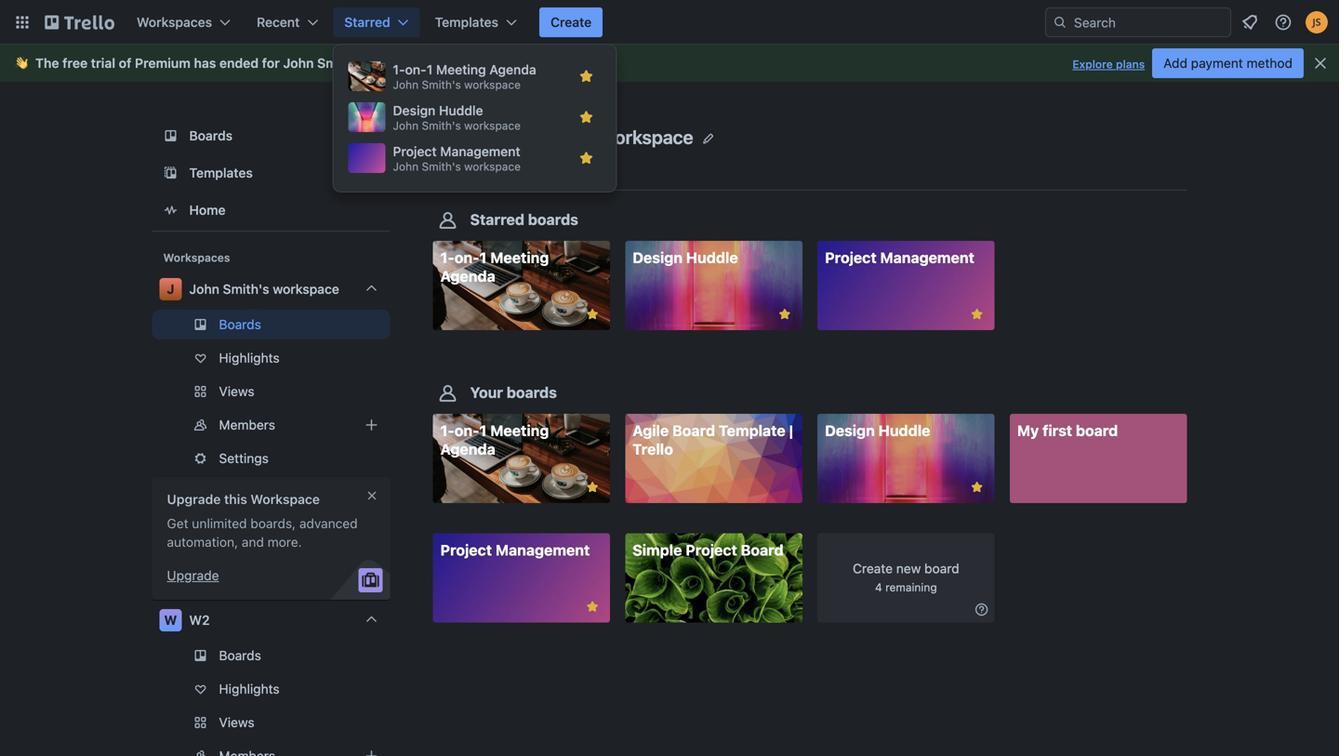 Task type: locate. For each thing, give the bounding box(es) containing it.
john inside 1-on-1 meeting agenda john smith's workspace
[[393, 78, 419, 91]]

2 views from the top
[[219, 715, 255, 730]]

1 starred icon image from the top
[[579, 69, 594, 84]]

0 vertical spatial templates
[[435, 14, 499, 30]]

0 horizontal spatial board
[[673, 422, 716, 440]]

smith's down starred popup button
[[317, 55, 365, 71]]

project
[[393, 144, 437, 159], [825, 249, 877, 267], [441, 541, 492, 559], [686, 541, 738, 559]]

agenda down 'templates' popup button
[[490, 62, 537, 77]]

recent
[[257, 14, 300, 30]]

smith's down the .
[[422, 78, 461, 91]]

upgrade inside upgrade this workspace get unlimited boards, advanced automation, and more.
[[167, 492, 221, 507]]

board right new
[[925, 561, 960, 576]]

boards
[[189, 128, 233, 143], [219, 317, 261, 332], [219, 648, 261, 663]]

2 horizontal spatial huddle
[[879, 422, 931, 440]]

2 1-on-1 meeting agenda from the top
[[441, 422, 549, 458]]

0 notifications image
[[1239, 11, 1262, 33]]

0 vertical spatial management
[[440, 144, 521, 159]]

agenda down 'your' on the bottom left
[[441, 441, 496, 458]]

views link
[[152, 377, 390, 407], [152, 708, 390, 738]]

1 1-on-1 meeting agenda link from the top
[[433, 241, 610, 330]]

template board image
[[160, 162, 182, 184]]

john inside the 'project management john smith's workspace'
[[393, 160, 419, 173]]

2 vertical spatial on-
[[455, 422, 480, 440]]

2 highlights from the top
[[219, 681, 280, 697]]

board inside my first board link
[[1076, 422, 1119, 440]]

0 vertical spatial j
[[439, 127, 457, 166]]

boards right 'your' on the bottom left
[[507, 384, 557, 402]]

0 vertical spatial boards link
[[152, 119, 390, 153]]

get
[[167, 516, 188, 531]]

smith's down the home link
[[223, 281, 269, 297]]

1 down 'your' on the bottom left
[[480, 422, 487, 440]]

1-on-1 meeting agenda down 'your' on the bottom left
[[441, 422, 549, 458]]

0 horizontal spatial starred
[[344, 14, 390, 30]]

john smith's workspace down the home link
[[189, 281, 339, 297]]

1 vertical spatial 1
[[480, 249, 487, 267]]

4
[[875, 581, 883, 594]]

agile board template | trello link
[[625, 414, 803, 504]]

create for create new board 4 remaining
[[853, 561, 893, 576]]

john smith's workspace
[[485, 126, 694, 148], [189, 281, 339, 297]]

1 horizontal spatial board
[[741, 541, 784, 559]]

boards for your boards
[[507, 384, 557, 402]]

j down 1-on-1 meeting agenda john smith's workspace in the top left of the page
[[439, 127, 457, 166]]

templates
[[435, 14, 499, 30], [189, 165, 253, 180]]

design
[[393, 103, 436, 118], [633, 249, 683, 267], [825, 422, 875, 440]]

workspaces button
[[126, 7, 242, 37]]

click to unstar this board. it will be removed from your starred list. image
[[584, 306, 601, 323], [777, 306, 793, 323], [584, 479, 601, 496], [584, 599, 601, 615]]

0 vertical spatial 1-on-1 meeting agenda link
[[433, 241, 610, 330]]

0 horizontal spatial create
[[551, 14, 592, 30]]

0 vertical spatial boards
[[189, 128, 233, 143]]

2 click to unstar this board. it will be removed from your starred list. image from the top
[[969, 479, 986, 496]]

add payment method
[[1164, 55, 1293, 71]]

workspaces
[[137, 14, 212, 30], [163, 251, 230, 264]]

0 vertical spatial create
[[551, 14, 592, 30]]

0 horizontal spatial project management link
[[433, 533, 610, 623]]

create for create
[[551, 14, 592, 30]]

1 horizontal spatial templates
[[435, 14, 499, 30]]

2 views link from the top
[[152, 708, 390, 738]]

1 vertical spatial on-
[[455, 249, 480, 267]]

2 starred icon image from the top
[[579, 110, 594, 125]]

1 horizontal spatial project management
[[825, 249, 975, 267]]

1-on-1 meeting agenda link
[[433, 241, 610, 330], [433, 414, 610, 504]]

meeting down starred boards
[[491, 249, 549, 267]]

click to unstar this board. it will be removed from your starred list. image
[[969, 306, 986, 323], [969, 479, 986, 496]]

settings
[[219, 451, 269, 466]]

0 vertical spatial views link
[[152, 377, 390, 407]]

1 horizontal spatial huddle
[[686, 249, 738, 267]]

members
[[219, 417, 275, 433]]

👋
[[15, 55, 28, 71]]

design inside design huddle john smith's workspace
[[393, 103, 436, 118]]

create inside button
[[551, 14, 592, 30]]

meeting down your boards
[[491, 422, 549, 440]]

1 vertical spatial design huddle link
[[818, 414, 995, 504]]

2 upgrade from the top
[[167, 568, 219, 583]]

1 vertical spatial views link
[[152, 708, 390, 738]]

ended
[[220, 55, 259, 71]]

1-on-1 meeting agenda link down your boards
[[433, 414, 610, 504]]

1 boards link from the top
[[152, 119, 390, 153]]

highlights
[[219, 350, 280, 366], [219, 681, 280, 697]]

j down "home" icon
[[167, 281, 175, 297]]

board
[[673, 422, 716, 440], [741, 541, 784, 559]]

1 horizontal spatial design
[[633, 249, 683, 267]]

0 vertical spatial huddle
[[439, 103, 483, 118]]

banner containing 👋
[[0, 45, 1340, 82]]

upgrade up get
[[167, 492, 221, 507]]

2 vertical spatial management
[[496, 541, 590, 559]]

templates up home
[[189, 165, 253, 180]]

0 vertical spatial 1
[[427, 62, 433, 77]]

highlights link
[[152, 343, 390, 373], [152, 674, 390, 704]]

smith's up private
[[532, 126, 596, 148]]

primary element
[[0, 0, 1340, 45]]

views link for w2
[[152, 708, 390, 738]]

starred icon image
[[579, 69, 594, 84], [579, 110, 594, 125], [579, 151, 594, 166]]

click to unstar this board. it will be removed from your starred list. image inside project management link
[[969, 306, 986, 323]]

agenda inside 1-on-1 meeting agenda john smith's workspace
[[490, 62, 537, 77]]

huddle inside design huddle john smith's workspace
[[439, 103, 483, 118]]

1 vertical spatial click to unstar this board. it will be removed from your starred list. image
[[969, 479, 986, 496]]

simple project board link
[[625, 533, 803, 623]]

workspaces up premium
[[137, 14, 212, 30]]

starred button
[[333, 7, 420, 37]]

views for john smith's workspace
[[219, 384, 255, 399]]

0 horizontal spatial design huddle
[[633, 249, 738, 267]]

1 vertical spatial create
[[853, 561, 893, 576]]

j button
[[420, 119, 476, 175]]

smith's down design huddle john smith's workspace
[[422, 160, 461, 173]]

0 horizontal spatial huddle
[[439, 103, 483, 118]]

boards
[[528, 211, 579, 228], [507, 384, 557, 402]]

0 vertical spatial click to unstar this board. it will be removed from your starred list. image
[[969, 306, 986, 323]]

1 for your boards
[[480, 422, 487, 440]]

1 highlights link from the top
[[152, 343, 390, 373]]

1 horizontal spatial create
[[853, 561, 893, 576]]

1-on-1 meeting agenda
[[441, 249, 549, 285], [441, 422, 549, 458]]

1 highlights from the top
[[219, 350, 280, 366]]

on- left the .
[[405, 62, 427, 77]]

1 horizontal spatial project management link
[[818, 241, 995, 330]]

0 horizontal spatial j
[[167, 281, 175, 297]]

2 vertical spatial 1
[[480, 422, 487, 440]]

has
[[194, 55, 216, 71]]

0 horizontal spatial john smith's workspace
[[189, 281, 339, 297]]

smith's up the 'project management john smith's workspace'
[[422, 119, 461, 132]]

1 vertical spatial 1-on-1 meeting agenda link
[[433, 414, 610, 504]]

smith's inside 1-on-1 meeting agenda john smith's workspace
[[422, 78, 461, 91]]

starred for starred boards
[[470, 211, 525, 228]]

2 vertical spatial starred icon image
[[579, 151, 594, 166]]

smith's
[[317, 55, 365, 71], [422, 78, 461, 91], [422, 119, 461, 132], [532, 126, 596, 148], [422, 160, 461, 173], [223, 281, 269, 297]]

1 down starred boards
[[480, 249, 487, 267]]

.
[[436, 55, 440, 71]]

0 vertical spatial workspaces
[[137, 14, 212, 30]]

upgrade this workspace get unlimited boards, advanced automation, and more.
[[167, 492, 358, 550]]

0 vertical spatial 1-on-1 meeting agenda
[[441, 249, 549, 285]]

2 highlights link from the top
[[152, 674, 390, 704]]

1 vertical spatial boards
[[507, 384, 557, 402]]

1 vertical spatial 1-
[[441, 249, 455, 267]]

1-on-1 meeting agenda link down starred boards
[[433, 241, 610, 330]]

0 vertical spatial agenda
[[490, 62, 537, 77]]

boards link
[[152, 119, 390, 153], [152, 310, 390, 340], [152, 641, 390, 671]]

1 upgrade from the top
[[167, 492, 221, 507]]

views
[[219, 384, 255, 399], [219, 715, 255, 730]]

huddle
[[439, 103, 483, 118], [686, 249, 738, 267], [879, 422, 931, 440]]

starred
[[344, 14, 390, 30], [470, 211, 525, 228]]

boards for templates
[[189, 128, 233, 143]]

meeting up design huddle john smith's workspace
[[436, 62, 486, 77]]

on- down starred boards
[[455, 249, 480, 267]]

j
[[439, 127, 457, 166], [167, 281, 175, 297]]

0 vertical spatial views
[[219, 384, 255, 399]]

home image
[[160, 199, 182, 221]]

1 vertical spatial boards link
[[152, 310, 390, 340]]

starred boards
[[470, 211, 579, 228]]

1-
[[393, 62, 405, 77], [441, 249, 455, 267], [441, 422, 455, 440]]

upgrade
[[167, 492, 221, 507], [167, 568, 219, 583]]

0 vertical spatial highlights link
[[152, 343, 390, 373]]

0 vertical spatial boards
[[528, 211, 579, 228]]

smith's inside the 'project management john smith's workspace'
[[422, 160, 461, 173]]

starred inside popup button
[[344, 14, 390, 30]]

1 click to unstar this board. it will be removed from your starred list. image from the top
[[969, 306, 986, 323]]

smith's inside design huddle john smith's workspace
[[422, 119, 461, 132]]

banner
[[0, 45, 1340, 82]]

upgrade down automation,
[[167, 568, 219, 583]]

upgrade button
[[167, 567, 219, 585]]

on- inside 1-on-1 meeting agenda john smith's workspace
[[405, 62, 427, 77]]

board for create new board 4 remaining
[[925, 561, 960, 576]]

1 horizontal spatial design huddle
[[825, 422, 931, 440]]

2 vertical spatial agenda
[[441, 441, 496, 458]]

agenda down starred boards
[[441, 267, 496, 285]]

1 left the .
[[427, 62, 433, 77]]

0 vertical spatial meeting
[[436, 62, 486, 77]]

Search field
[[1068, 8, 1231, 36]]

agile board template | trello
[[633, 422, 794, 458]]

home link
[[152, 194, 390, 227]]

board inside 'simple project board' "link"
[[741, 541, 784, 559]]

meeting for starred
[[491, 249, 549, 267]]

john smith's workspace up private
[[485, 126, 694, 148]]

project management
[[825, 249, 975, 267], [441, 541, 590, 559]]

1 vertical spatial board
[[741, 541, 784, 559]]

add image
[[360, 414, 383, 436]]

design huddle
[[633, 249, 738, 267], [825, 422, 931, 440]]

board image
[[160, 125, 182, 147]]

0 vertical spatial board
[[673, 422, 716, 440]]

create inside the create new board 4 remaining
[[853, 561, 893, 576]]

1 views from the top
[[219, 384, 255, 399]]

1 vertical spatial j
[[167, 281, 175, 297]]

boards link for templates
[[152, 119, 390, 153]]

1 vertical spatial starred icon image
[[579, 110, 594, 125]]

0 vertical spatial starred icon image
[[579, 69, 594, 84]]

2 vertical spatial boards link
[[152, 641, 390, 671]]

highlights for john smith's workspace
[[219, 350, 280, 366]]

0 vertical spatial design huddle
[[633, 249, 738, 267]]

board inside the create new board 4 remaining
[[925, 561, 960, 576]]

0 vertical spatial design huddle link
[[625, 241, 803, 330]]

1- for starred boards
[[441, 249, 455, 267]]

2 vertical spatial huddle
[[879, 422, 931, 440]]

2 horizontal spatial design
[[825, 422, 875, 440]]

project management john smith's workspace
[[393, 144, 521, 173]]

john
[[283, 55, 314, 71], [393, 78, 419, 91], [393, 119, 419, 132], [485, 126, 527, 148], [393, 160, 419, 173], [189, 281, 220, 297]]

0 horizontal spatial templates
[[189, 165, 253, 180]]

1 vertical spatial project management
[[441, 541, 590, 559]]

2 vertical spatial boards
[[219, 648, 261, 663]]

management
[[440, 144, 521, 159], [881, 249, 975, 267], [496, 541, 590, 559]]

project management link
[[818, 241, 995, 330], [433, 533, 610, 623]]

1 vertical spatial project management link
[[433, 533, 610, 623]]

0 horizontal spatial design
[[393, 103, 436, 118]]

1 vertical spatial views
[[219, 715, 255, 730]]

1 views link from the top
[[152, 377, 390, 407]]

on-
[[405, 62, 427, 77], [455, 249, 480, 267], [455, 422, 480, 440]]

create
[[551, 14, 592, 30], [853, 561, 893, 576]]

1
[[427, 62, 433, 77], [480, 249, 487, 267], [480, 422, 487, 440]]

1 vertical spatial highlights
[[219, 681, 280, 697]]

starred icon image for project management
[[579, 151, 594, 166]]

0 vertical spatial design
[[393, 103, 436, 118]]

starred right "recent" dropdown button
[[344, 14, 390, 30]]

starred down private
[[470, 211, 525, 228]]

1-on-1 meeting agenda down starred boards
[[441, 249, 549, 285]]

private
[[504, 152, 540, 165]]

new
[[897, 561, 921, 576]]

payment
[[1192, 55, 1244, 71]]

0 horizontal spatial design huddle link
[[625, 241, 803, 330]]

highlights for w2
[[219, 681, 280, 697]]

1-on-1 meeting agenda link for your
[[433, 414, 610, 504]]

on- down 'your' on the bottom left
[[455, 422, 480, 440]]

premium
[[135, 55, 191, 71]]

1 vertical spatial board
[[925, 561, 960, 576]]

1 horizontal spatial starred
[[470, 211, 525, 228]]

starred icon image for 1-on-1 meeting agenda
[[579, 69, 594, 84]]

3 starred icon image from the top
[[579, 151, 594, 166]]

0 vertical spatial board
[[1076, 422, 1119, 440]]

board right first
[[1076, 422, 1119, 440]]

on- for starred boards
[[455, 249, 480, 267]]

2 vertical spatial 1-
[[441, 422, 455, 440]]

1 vertical spatial meeting
[[491, 249, 549, 267]]

2 vertical spatial meeting
[[491, 422, 549, 440]]

0 horizontal spatial project management
[[441, 541, 590, 559]]

agenda
[[490, 62, 537, 77], [441, 267, 496, 285], [441, 441, 496, 458]]

2 1-on-1 meeting agenda link from the top
[[433, 414, 610, 504]]

templates up the .
[[435, 14, 499, 30]]

board
[[1076, 422, 1119, 440], [925, 561, 960, 576]]

2 boards link from the top
[[152, 310, 390, 340]]

add payment method button
[[1153, 48, 1304, 78]]

workspace
[[368, 55, 436, 71], [464, 78, 521, 91], [464, 119, 521, 132], [601, 126, 694, 148], [464, 160, 521, 173], [273, 281, 339, 297]]

1 1-on-1 meeting agenda from the top
[[441, 249, 549, 285]]

wave image
[[15, 55, 28, 72]]

0 vertical spatial project management link
[[818, 241, 995, 330]]

1 horizontal spatial j
[[439, 127, 457, 166]]

starred for starred
[[344, 14, 390, 30]]

1 vertical spatial upgrade
[[167, 568, 219, 583]]

1 horizontal spatial board
[[1076, 422, 1119, 440]]

1 vertical spatial starred
[[470, 211, 525, 228]]

1 vertical spatial 1-on-1 meeting agenda
[[441, 422, 549, 458]]

0 vertical spatial starred
[[344, 14, 390, 30]]

for
[[262, 55, 280, 71]]

0 horizontal spatial board
[[925, 561, 960, 576]]

0 vertical spatial upgrade
[[167, 492, 221, 507]]

3 boards link from the top
[[152, 641, 390, 671]]

0 vertical spatial john smith's workspace
[[485, 126, 694, 148]]

boards down private
[[528, 211, 579, 228]]

workspaces down home
[[163, 251, 230, 264]]

0 vertical spatial 1-
[[393, 62, 405, 77]]

home
[[189, 202, 226, 218]]

1-on-1 meeting agenda for your
[[441, 422, 549, 458]]

templates button
[[424, 7, 528, 37]]

0 vertical spatial on-
[[405, 62, 427, 77]]

1 vertical spatial john smith's workspace
[[189, 281, 339, 297]]

method
[[1247, 55, 1293, 71]]



Task type: describe. For each thing, give the bounding box(es) containing it.
explore
[[1073, 58, 1113, 71]]

trial
[[91, 55, 115, 71]]

free
[[62, 55, 88, 71]]

w
[[164, 613, 177, 628]]

1- for your boards
[[441, 422, 455, 440]]

boards link for highlights
[[152, 641, 390, 671]]

1-on-1 meeting agenda link for starred
[[433, 241, 610, 330]]

create button
[[540, 7, 603, 37]]

1 vertical spatial templates
[[189, 165, 253, 180]]

project inside "link"
[[686, 541, 738, 559]]

my first board
[[1018, 422, 1119, 440]]

recent button
[[246, 7, 330, 37]]

board for my first board
[[1076, 422, 1119, 440]]

your boards
[[470, 384, 557, 402]]

starred icon image for design huddle
[[579, 110, 594, 125]]

agenda for your
[[441, 441, 496, 458]]

simple project board
[[633, 541, 784, 559]]

1 horizontal spatial design huddle link
[[818, 414, 995, 504]]

boards for starred boards
[[528, 211, 579, 228]]

templates inside popup button
[[435, 14, 499, 30]]

j inside button
[[439, 127, 457, 166]]

1 vertical spatial huddle
[[686, 249, 738, 267]]

w2
[[189, 613, 210, 628]]

upgrade for upgrade
[[167, 568, 219, 583]]

|
[[789, 422, 794, 440]]

views link for john smith's workspace
[[152, 377, 390, 407]]

1 horizontal spatial john smith's workspace
[[485, 126, 694, 148]]

automation,
[[167, 534, 238, 550]]

1 for starred boards
[[480, 249, 487, 267]]

highlights link for w2
[[152, 674, 390, 704]]

plans
[[1116, 58, 1145, 71]]

explore plans
[[1073, 58, 1145, 71]]

members link
[[152, 410, 390, 440]]

on- for your boards
[[455, 422, 480, 440]]

my
[[1018, 422, 1039, 440]]

meeting for your
[[491, 422, 549, 440]]

unlimited
[[192, 516, 247, 531]]

1 vertical spatial design huddle
[[825, 422, 931, 440]]

agile
[[633, 422, 669, 440]]

upgrade for upgrade this workspace get unlimited boards, advanced automation, and more.
[[167, 492, 221, 507]]

1 vertical spatial design
[[633, 249, 683, 267]]

john smith (johnsmith38824343) image
[[1306, 11, 1328, 33]]

this
[[224, 492, 247, 507]]

templates link
[[152, 156, 390, 190]]

1 vertical spatial boards
[[219, 317, 261, 332]]

design huddle john smith's workspace
[[393, 103, 521, 132]]

2 vertical spatial design
[[825, 422, 875, 440]]

settings link
[[152, 444, 390, 474]]

john inside design huddle john smith's workspace
[[393, 119, 419, 132]]

workspace inside the 'project management john smith's workspace'
[[464, 160, 521, 173]]

1 vertical spatial workspaces
[[163, 251, 230, 264]]

trello
[[633, 441, 673, 458]]

workspace inside design huddle john smith's workspace
[[464, 119, 521, 132]]

your
[[470, 384, 503, 402]]

1 inside 1-on-1 meeting agenda john smith's workspace
[[427, 62, 433, 77]]

👋 the free trial of premium has ended for john smith's workspace .
[[15, 55, 440, 71]]

click to unstar this board. it will be removed from your starred list. image for management
[[969, 306, 986, 323]]

first
[[1043, 422, 1073, 440]]

back to home image
[[45, 7, 114, 37]]

more.
[[268, 534, 302, 550]]

template
[[719, 422, 786, 440]]

remaining
[[886, 581, 937, 594]]

workspaces inside popup button
[[137, 14, 212, 30]]

simple
[[633, 541, 682, 559]]

1 vertical spatial management
[[881, 249, 975, 267]]

advanced
[[299, 516, 358, 531]]

meeting inside 1-on-1 meeting agenda john smith's workspace
[[436, 62, 486, 77]]

1- inside 1-on-1 meeting agenda john smith's workspace
[[393, 62, 405, 77]]

the
[[35, 55, 59, 71]]

sm image
[[973, 600, 991, 619]]

workspace
[[251, 492, 320, 507]]

add
[[1164, 55, 1188, 71]]

1-on-1 meeting agenda john smith's workspace
[[393, 62, 537, 91]]

highlights link for john smith's workspace
[[152, 343, 390, 373]]

0 vertical spatial project management
[[825, 249, 975, 267]]

views for w2
[[219, 715, 255, 730]]

and
[[242, 534, 264, 550]]

1-on-1 meeting agenda for starred
[[441, 249, 549, 285]]

agenda for starred
[[441, 267, 496, 285]]

management inside the 'project management john smith's workspace'
[[440, 144, 521, 159]]

boards for highlights
[[219, 648, 261, 663]]

of
[[119, 55, 132, 71]]

project inside the 'project management john smith's workspace'
[[393, 144, 437, 159]]

open information menu image
[[1275, 13, 1293, 32]]

explore plans button
[[1073, 53, 1145, 75]]

board inside agile board template | trello
[[673, 422, 716, 440]]

workspace inside 1-on-1 meeting agenda john smith's workspace
[[464, 78, 521, 91]]

add image
[[360, 745, 383, 756]]

click to unstar this board. it will be removed from your starred list. image for huddle
[[969, 479, 986, 496]]

search image
[[1053, 15, 1068, 30]]

my first board link
[[1010, 414, 1188, 504]]

boards,
[[251, 516, 296, 531]]

create new board 4 remaining
[[853, 561, 960, 594]]



Task type: vqa. For each thing, say whether or not it's contained in the screenshot.
'Workspace navigation collapse icon'
no



